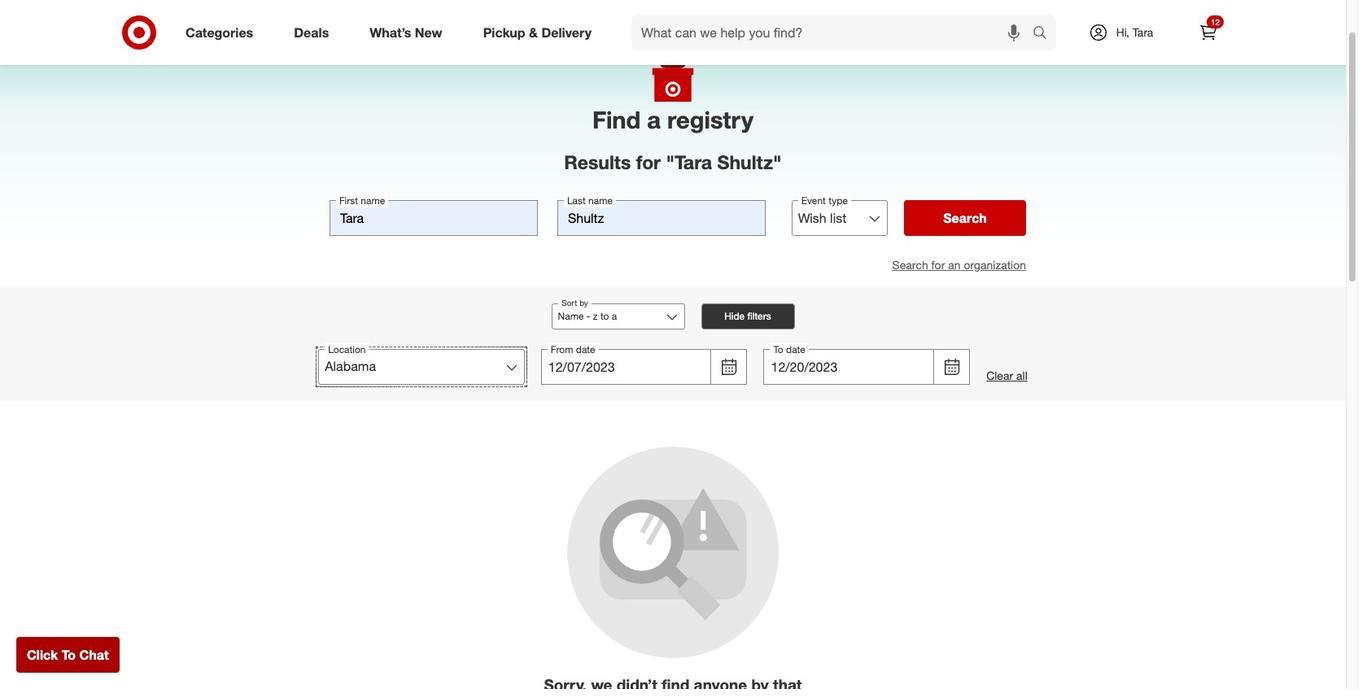 Task type: locate. For each thing, give the bounding box(es) containing it.
deals
[[294, 24, 329, 40]]

find
[[593, 105, 641, 134]]

hide
[[725, 310, 745, 322]]

None text field
[[330, 200, 538, 236], [558, 200, 766, 236], [330, 200, 538, 236], [558, 200, 766, 236]]

pickup & delivery
[[483, 24, 592, 40]]

search left 'an'
[[893, 258, 929, 272]]

shultz"
[[718, 151, 782, 174]]

find a registry
[[593, 105, 754, 134]]

an
[[949, 258, 961, 272]]

for left "tara
[[636, 151, 661, 174]]

search up search for an organization
[[944, 210, 987, 226]]

0 vertical spatial search
[[944, 210, 987, 226]]

What can we help you find? suggestions appear below search field
[[632, 15, 1037, 50]]

categories link
[[172, 15, 274, 50]]

clear all button
[[987, 368, 1028, 384]]

1 vertical spatial search
[[893, 258, 929, 272]]

for left 'an'
[[932, 258, 945, 272]]

pickup & delivery link
[[469, 15, 612, 50]]

search error image
[[567, 447, 779, 659]]

organization
[[964, 258, 1027, 272]]

None telephone field
[[541, 349, 712, 385]]

12 link
[[1191, 15, 1227, 50]]

1 horizontal spatial search
[[944, 210, 987, 226]]

0 vertical spatial for
[[636, 151, 661, 174]]

None telephone field
[[764, 349, 935, 385]]

delivery
[[542, 24, 592, 40]]

0 horizontal spatial for
[[636, 151, 661, 174]]

hide filters button
[[701, 304, 795, 330]]

1 vertical spatial for
[[932, 258, 945, 272]]

search button
[[904, 200, 1027, 236]]

0 horizontal spatial search
[[893, 258, 929, 272]]

chat
[[79, 647, 109, 663]]

a
[[647, 105, 661, 134]]

search button
[[1026, 15, 1065, 54]]

search
[[944, 210, 987, 226], [893, 258, 929, 272]]

clear all
[[987, 369, 1028, 383]]

search for an organization
[[893, 258, 1027, 272]]

for
[[636, 151, 661, 174], [932, 258, 945, 272]]

for for results
[[636, 151, 661, 174]]

click
[[27, 647, 58, 663]]

1 horizontal spatial for
[[932, 258, 945, 272]]

search inside button
[[944, 210, 987, 226]]

search for search for an organization
[[893, 258, 929, 272]]

new
[[415, 24, 443, 40]]

deals link
[[280, 15, 349, 50]]



Task type: describe. For each thing, give the bounding box(es) containing it.
all
[[1017, 369, 1028, 383]]

what's new link
[[356, 15, 463, 50]]

clear
[[987, 369, 1014, 383]]

what's
[[370, 24, 411, 40]]

pickup
[[483, 24, 526, 40]]

what's new
[[370, 24, 443, 40]]

categories
[[186, 24, 253, 40]]

search
[[1026, 26, 1065, 42]]

click to chat
[[27, 647, 109, 663]]

results
[[564, 151, 631, 174]]

hi,
[[1117, 25, 1130, 39]]

hi, tara
[[1117, 25, 1154, 39]]

click to chat button
[[16, 637, 119, 673]]

&
[[529, 24, 538, 40]]

to
[[62, 647, 76, 663]]

search for search
[[944, 210, 987, 226]]

hide filters
[[725, 310, 772, 322]]

filters
[[748, 310, 772, 322]]

12
[[1211, 17, 1220, 27]]

results for "tara shultz"
[[564, 151, 782, 174]]

"tara
[[666, 151, 712, 174]]

for for search
[[932, 258, 945, 272]]

registry
[[668, 105, 754, 134]]

tara
[[1133, 25, 1154, 39]]

search for an organization link
[[893, 258, 1027, 272]]



Task type: vqa. For each thing, say whether or not it's contained in the screenshot.
hide filters dropdown button
yes



